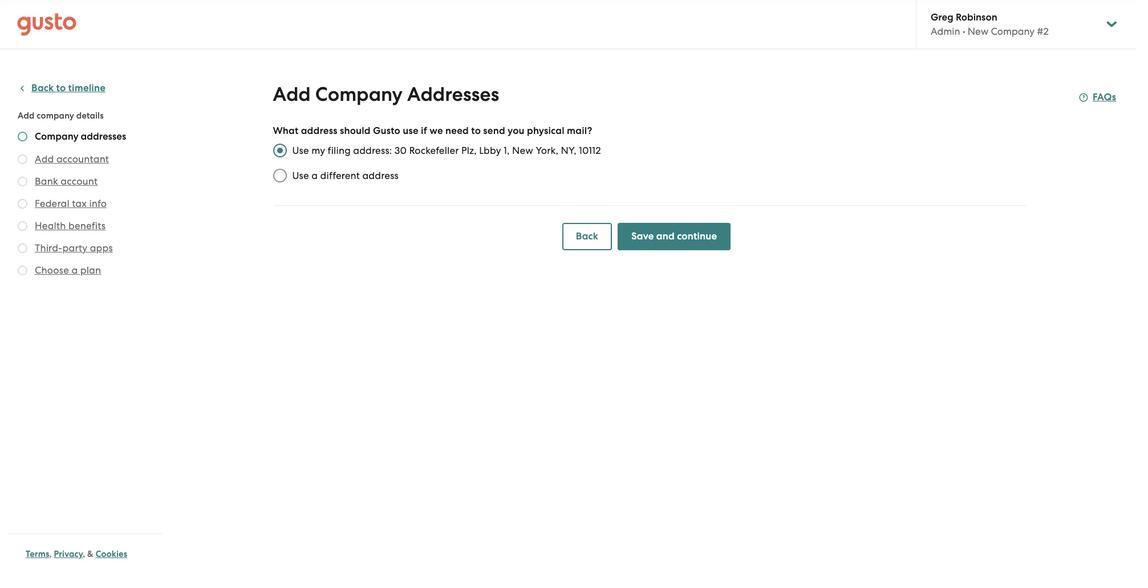 Task type: describe. For each thing, give the bounding box(es) containing it.
save and continue button
[[618, 223, 731, 250]]

add for add company addresses
[[273, 83, 311, 106]]

choose a plan
[[35, 265, 101, 276]]

use my filing address: 30 rockefeller plz, lbby 1, new york, ny, 10112
[[292, 145, 601, 156]]

save and continue
[[632, 230, 717, 242]]

greg
[[931, 11, 954, 23]]

admin
[[931, 26, 960, 37]]

faqs
[[1093, 91, 1117, 103]]

company inside list
[[35, 131, 78, 143]]

1,
[[504, 145, 510, 156]]

party
[[62, 242, 87, 254]]

use for use a different address
[[292, 170, 309, 181]]

greg robinson admin • new company #2
[[931, 11, 1049, 37]]

1 vertical spatial to
[[471, 125, 481, 137]]

plan
[[80, 265, 101, 276]]

check image for health
[[18, 221, 27, 231]]

add company addresses
[[273, 83, 499, 106]]

should
[[340, 125, 371, 137]]

federal tax info
[[35, 198, 107, 209]]

30
[[395, 145, 407, 156]]

add accountant button
[[35, 152, 109, 166]]

10112
[[579, 145, 601, 156]]

check image for bank
[[18, 177, 27, 187]]

terms , privacy , & cookies
[[26, 549, 127, 560]]

0 horizontal spatial address
[[301, 125, 338, 137]]

robinson
[[956, 11, 998, 23]]

account
[[61, 176, 98, 187]]

back to timeline
[[31, 82, 106, 94]]

a for choose
[[72, 265, 78, 276]]

choose a plan button
[[35, 264, 101, 277]]

1 vertical spatial new
[[512, 145, 533, 156]]

third-
[[35, 242, 62, 254]]

Use my filing address: 30 Rockefeller Plz, Lbby 1, New York, NY, 10112 radio
[[267, 138, 292, 163]]

2 , from the left
[[83, 549, 85, 560]]

add accountant
[[35, 153, 109, 165]]

details
[[76, 111, 104, 121]]

back for back
[[576, 230, 598, 242]]

use a different address
[[292, 170, 399, 181]]

filing
[[328, 145, 351, 156]]

1 check image from the top
[[18, 132, 27, 141]]

accountant
[[56, 153, 109, 165]]

benefits
[[68, 220, 106, 232]]

third-party apps
[[35, 242, 113, 254]]

check image for federal
[[18, 199, 27, 209]]

back for back to timeline
[[31, 82, 54, 94]]

send
[[483, 125, 505, 137]]

addresses
[[407, 83, 499, 106]]

what
[[273, 125, 299, 137]]

to inside back to timeline "button"
[[56, 82, 66, 94]]

terms link
[[26, 549, 49, 560]]

york,
[[536, 145, 559, 156]]

timeline
[[68, 82, 106, 94]]

•
[[963, 26, 966, 37]]

health benefits
[[35, 220, 106, 232]]

different
[[320, 170, 360, 181]]

use
[[403, 125, 419, 137]]

mail?
[[567, 125, 593, 137]]

company addresses list
[[18, 131, 158, 280]]



Task type: locate. For each thing, give the bounding box(es) containing it.
back up company
[[31, 82, 54, 94]]

2 vertical spatial company
[[35, 131, 78, 143]]

a inside button
[[72, 265, 78, 276]]

add for add accountant
[[35, 153, 54, 165]]

0 vertical spatial a
[[312, 170, 318, 181]]

rockefeller
[[409, 145, 459, 156]]

cookies button
[[96, 548, 127, 561]]

need
[[446, 125, 469, 137]]

, left &
[[83, 549, 85, 560]]

and
[[657, 230, 675, 242]]

1 vertical spatial address
[[363, 170, 399, 181]]

3 check image from the top
[[18, 177, 27, 187]]

0 vertical spatial add
[[273, 83, 311, 106]]

check image for choose
[[18, 266, 27, 276]]

add for add company details
[[18, 111, 35, 121]]

privacy
[[54, 549, 83, 560]]

new inside greg robinson admin • new company #2
[[968, 26, 989, 37]]

a left plan at the left top of page
[[72, 265, 78, 276]]

use left my
[[292, 145, 309, 156]]

use for use my filing address: 30 rockefeller plz, lbby 1, new york, ny, 10112
[[292, 145, 309, 156]]

2 vertical spatial add
[[35, 153, 54, 165]]

new right 1,
[[512, 145, 533, 156]]

0 horizontal spatial new
[[512, 145, 533, 156]]

1 horizontal spatial new
[[968, 26, 989, 37]]

back inside button
[[576, 230, 598, 242]]

ny,
[[561, 145, 577, 156]]

0 vertical spatial to
[[56, 82, 66, 94]]

bank
[[35, 176, 58, 187]]

company
[[37, 111, 74, 121]]

use down use my filing address: 30 rockefeller plz, lbby 1, new york, ny, 10112 radio
[[292, 170, 309, 181]]

0 horizontal spatial company
[[35, 131, 78, 143]]

0 vertical spatial back
[[31, 82, 54, 94]]

a
[[312, 170, 318, 181], [72, 265, 78, 276]]

you
[[508, 125, 525, 137]]

company addresses
[[35, 131, 126, 143]]

use
[[292, 145, 309, 156], [292, 170, 309, 181]]

choose
[[35, 265, 69, 276]]

, left privacy link
[[49, 549, 52, 560]]

0 vertical spatial use
[[292, 145, 309, 156]]

1 , from the left
[[49, 549, 52, 560]]

0 horizontal spatial add
[[18, 111, 35, 121]]

check image down check image
[[18, 266, 27, 276]]

back left save
[[576, 230, 598, 242]]

physical
[[527, 125, 565, 137]]

gusto
[[373, 125, 400, 137]]

1 horizontal spatial company
[[315, 83, 403, 106]]

federal
[[35, 198, 69, 209]]

check image left bank
[[18, 177, 27, 187]]

health
[[35, 220, 66, 232]]

faqs button
[[1079, 91, 1117, 104]]

check image down add company details
[[18, 132, 27, 141]]

we
[[430, 125, 443, 137]]

0 vertical spatial address
[[301, 125, 338, 137]]

company down company
[[35, 131, 78, 143]]

5 check image from the top
[[18, 221, 27, 231]]

home image
[[17, 13, 76, 36]]

check image
[[18, 244, 27, 253]]

1 vertical spatial add
[[18, 111, 35, 121]]

1 vertical spatial a
[[72, 265, 78, 276]]

federal tax info button
[[35, 197, 107, 211]]

1 vertical spatial use
[[292, 170, 309, 181]]

0 vertical spatial company
[[991, 26, 1035, 37]]

2 use from the top
[[292, 170, 309, 181]]

check image for add
[[18, 155, 27, 164]]

back to timeline button
[[18, 82, 106, 95]]

health benefits button
[[35, 219, 106, 233]]

2 horizontal spatial add
[[273, 83, 311, 106]]

address down address:
[[363, 170, 399, 181]]

2 check image from the top
[[18, 155, 27, 164]]

Use a different address radio
[[267, 163, 292, 188]]

to left send
[[471, 125, 481, 137]]

lbby
[[479, 145, 501, 156]]

check image left add accountant button at the left top of page
[[18, 155, 27, 164]]

add
[[273, 83, 311, 106], [18, 111, 35, 121], [35, 153, 54, 165]]

to left timeline
[[56, 82, 66, 94]]

my
[[312, 145, 325, 156]]

addresses
[[81, 131, 126, 143]]

info
[[89, 198, 107, 209]]

cookies
[[96, 549, 127, 560]]

what address should gusto use if we need to send you physical mail?
[[273, 125, 593, 137]]

company
[[991, 26, 1035, 37], [315, 83, 403, 106], [35, 131, 78, 143]]

1 use from the top
[[292, 145, 309, 156]]

company inside greg robinson admin • new company #2
[[991, 26, 1035, 37]]

#2
[[1037, 26, 1049, 37]]

terms
[[26, 549, 49, 560]]

to
[[56, 82, 66, 94], [471, 125, 481, 137]]

add inside add accountant button
[[35, 153, 54, 165]]

1 vertical spatial back
[[576, 230, 598, 242]]

company up should
[[315, 83, 403, 106]]

tax
[[72, 198, 87, 209]]

a down my
[[312, 170, 318, 181]]

company left #2
[[991, 26, 1035, 37]]

1 horizontal spatial to
[[471, 125, 481, 137]]

third-party apps button
[[35, 241, 113, 255]]

address
[[301, 125, 338, 137], [363, 170, 399, 181]]

add left company
[[18, 111, 35, 121]]

privacy link
[[54, 549, 83, 560]]

bank account button
[[35, 175, 98, 188]]

1 horizontal spatial a
[[312, 170, 318, 181]]

save
[[632, 230, 654, 242]]

continue
[[677, 230, 717, 242]]

if
[[421, 125, 427, 137]]

,
[[49, 549, 52, 560], [83, 549, 85, 560]]

6 check image from the top
[[18, 266, 27, 276]]

plz,
[[462, 145, 477, 156]]

new
[[968, 26, 989, 37], [512, 145, 533, 156]]

4 check image from the top
[[18, 199, 27, 209]]

0 horizontal spatial ,
[[49, 549, 52, 560]]

1 horizontal spatial add
[[35, 153, 54, 165]]

add up bank
[[35, 153, 54, 165]]

2 horizontal spatial company
[[991, 26, 1035, 37]]

check image up check image
[[18, 221, 27, 231]]

check image left federal
[[18, 199, 27, 209]]

apps
[[90, 242, 113, 254]]

back button
[[562, 223, 612, 250]]

0 horizontal spatial back
[[31, 82, 54, 94]]

&
[[87, 549, 94, 560]]

1 horizontal spatial address
[[363, 170, 399, 181]]

address:
[[353, 145, 392, 156]]

1 horizontal spatial ,
[[83, 549, 85, 560]]

check image
[[18, 132, 27, 141], [18, 155, 27, 164], [18, 177, 27, 187], [18, 199, 27, 209], [18, 221, 27, 231], [18, 266, 27, 276]]

a for use
[[312, 170, 318, 181]]

0 horizontal spatial a
[[72, 265, 78, 276]]

back
[[31, 82, 54, 94], [576, 230, 598, 242]]

0 vertical spatial new
[[968, 26, 989, 37]]

1 horizontal spatial back
[[576, 230, 598, 242]]

0 horizontal spatial to
[[56, 82, 66, 94]]

add company details
[[18, 111, 104, 121]]

1 vertical spatial company
[[315, 83, 403, 106]]

add up "what"
[[273, 83, 311, 106]]

bank account
[[35, 176, 98, 187]]

address up my
[[301, 125, 338, 137]]

back inside "button"
[[31, 82, 54, 94]]

new down robinson
[[968, 26, 989, 37]]



Task type: vqa. For each thing, say whether or not it's contained in the screenshot.
your
no



